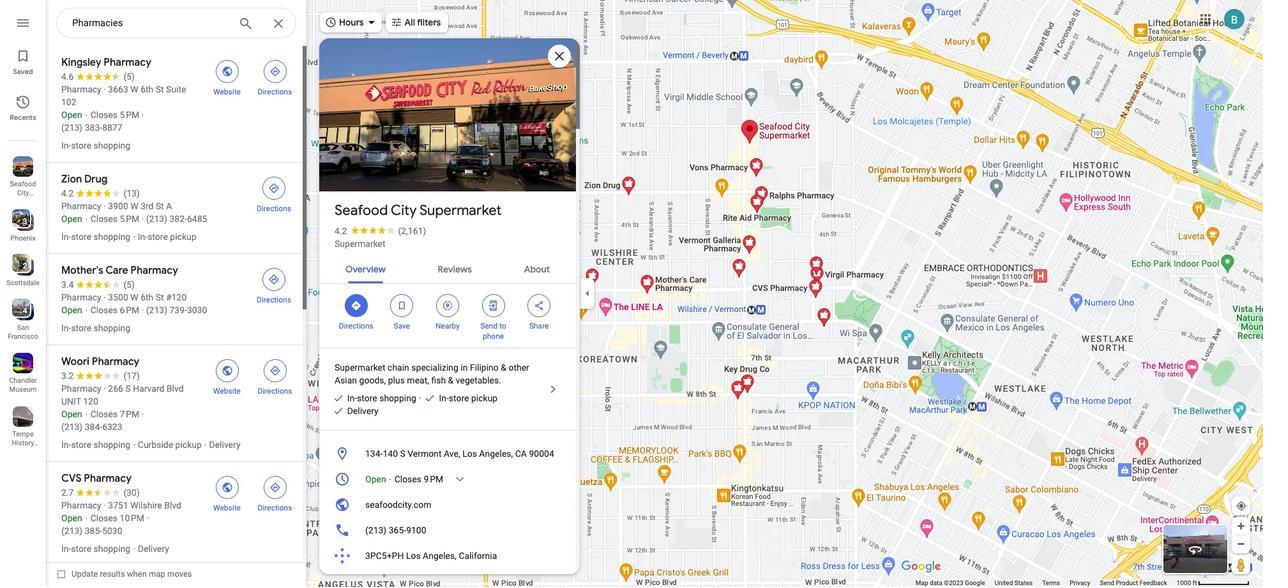 Task type: locate. For each thing, give the bounding box(es) containing it.
meat,
[[407, 376, 429, 386]]

688
[[352, 165, 369, 177]]

recents button
[[0, 89, 46, 125]]

send inside button
[[1100, 580, 1115, 587]]

supermarket down 4.2 stars 'image'
[[335, 239, 386, 249]]

tab list inside seafood city supermarket main content
[[319, 253, 576, 284]]


[[351, 299, 362, 313]]

goods,
[[359, 376, 386, 386]]

3 website from the top
[[213, 504, 241, 513]]

4 places element
[[14, 305, 27, 317]]

ca
[[515, 449, 527, 459]]

directions image for 1st website link from the bottom of the results for pharmacies feed
[[269, 482, 281, 494]]

send
[[481, 322, 498, 331], [1100, 580, 1115, 587]]

directions
[[258, 88, 292, 96], [257, 204, 291, 213], [257, 296, 291, 305], [339, 322, 374, 331], [258, 387, 292, 396], [258, 504, 292, 513]]

website link
[[203, 56, 251, 97], [203, 356, 251, 397], [203, 473, 251, 514]]

365-
[[389, 526, 406, 536]]

supermarket up 2,161 reviews element
[[420, 202, 502, 220]]

seafood city supermarket inside button
[[5, 180, 45, 206]]

chain
[[388, 363, 409, 373]]

store left the pickup
[[449, 394, 469, 404]]

0 vertical spatial website link
[[203, 56, 251, 97]]

4
[[23, 307, 27, 316]]

supermarket button
[[335, 238, 386, 250]]

& left other on the bottom of the page
[[501, 363, 507, 373]]

0 vertical spatial website
[[213, 88, 241, 96]]

city up (2,161)
[[391, 202, 417, 220]]

None field
[[72, 15, 228, 31]]

1 directions image from the top
[[269, 365, 281, 377]]

0 horizontal spatial city
[[17, 189, 29, 197]]

134-140 s vermont ave, los angeles, ca 90004
[[365, 449, 554, 459]]

0 vertical spatial museum
[[9, 386, 37, 394]]

seafood up 4.2 stars 'image'
[[335, 202, 388, 220]]

directions image
[[269, 365, 281, 377], [269, 482, 281, 494]]

google maps element
[[0, 0, 1264, 588]]

0 horizontal spatial angeles,
[[423, 551, 457, 562]]

website for second website link from the bottom
[[213, 387, 241, 396]]

footer
[[916, 579, 1177, 588]]

chandler
[[9, 377, 37, 385]]

0 vertical spatial directions image
[[269, 66, 281, 77]]

closes
[[395, 475, 422, 485]]

1 vertical spatial seafood
[[335, 202, 388, 220]]

supermarket chain specializing in filipino & other asian goods, plus meat, fish & vegetables.
[[335, 363, 530, 386]]

2 store from the left
[[449, 394, 469, 404]]

about
[[524, 264, 550, 275]]

supermarket up goods,
[[335, 363, 386, 373]]

1 vertical spatial city
[[391, 202, 417, 220]]

recents
[[10, 113, 36, 122]]

museum down 'chandler'
[[9, 386, 37, 394]]

688 photos
[[352, 165, 403, 177]]

tab list
[[319, 253, 576, 284]]

website for 1st website link from the bottom of the results for pharmacies feed
[[213, 504, 241, 513]]

directions image
[[269, 66, 281, 77], [268, 183, 280, 194], [268, 274, 280, 286]]

1000
[[1177, 580, 1192, 587]]

in- for in-store shopping
[[347, 394, 357, 404]]

⋅
[[388, 475, 392, 485]]

city
[[17, 189, 29, 197], [391, 202, 417, 220]]

1 vertical spatial send
[[1100, 580, 1115, 587]]

1 museum from the top
[[9, 386, 37, 394]]

tab list containing overview
[[319, 253, 576, 284]]

directions for second website link from the bottom's directions image
[[258, 387, 292, 396]]

seafood
[[10, 180, 36, 188], [335, 202, 388, 220]]

2,161 reviews element
[[398, 226, 426, 236]]

los right ave,
[[463, 449, 477, 459]]

1 horizontal spatial in-
[[439, 394, 449, 404]]

los inside 134-140 s vermont ave, los angeles, ca 90004 "button"
[[463, 449, 477, 459]]

in- for in-store pickup
[[439, 394, 449, 404]]

website image
[[221, 365, 233, 377], [221, 482, 233, 494]]

s
[[400, 449, 406, 459]]

1 website from the top
[[213, 88, 241, 96]]

map
[[149, 570, 165, 579]]

museum inside the chandler museum
[[9, 386, 37, 394]]

results
[[100, 570, 125, 579]]

1 horizontal spatial send
[[1100, 580, 1115, 587]]

terms
[[1043, 580, 1061, 587]]

2 website image from the top
[[221, 482, 233, 494]]

in- inside has in-store shopping group
[[347, 394, 357, 404]]

0 vertical spatial city
[[17, 189, 29, 197]]

in- inside in-store pickup for online orders group
[[439, 394, 449, 404]]

©2023
[[944, 580, 964, 587]]

1 horizontal spatial seafood city supermarket
[[335, 202, 502, 220]]

send left the product
[[1100, 580, 1115, 587]]

688 photos button
[[329, 160, 408, 182]]

angeles,
[[479, 449, 513, 459], [423, 551, 457, 562]]

2 places element
[[14, 261, 27, 272]]

store for shopping
[[357, 394, 377, 404]]

museum down 'history' at bottom left
[[9, 448, 37, 457]]

overview
[[346, 264, 386, 275]]

hours button
[[320, 8, 382, 36]]

send for send product feedback
[[1100, 580, 1115, 587]]

united states button
[[995, 579, 1033, 588]]

seafood city supermarket inside main content
[[335, 202, 502, 220]]

(213) 365-9100
[[365, 526, 427, 536]]

show open hours for the week image
[[454, 474, 466, 486]]

ft
[[1193, 580, 1198, 587]]

134-140 s vermont ave, los angeles, ca 90004 button
[[319, 441, 576, 467]]

angeles, inside "button"
[[479, 449, 513, 459]]

history
[[12, 440, 34, 448]]

1 horizontal spatial seafood
[[335, 202, 388, 220]]

los
[[463, 449, 477, 459], [406, 551, 421, 562]]

0 horizontal spatial &
[[448, 376, 454, 386]]

google account: brad klo  
(klobrad84@gmail.com) image
[[1225, 9, 1245, 29]]

directions button for second website link from the bottom
[[251, 356, 299, 397]]

ave,
[[444, 449, 460, 459]]

0 vertical spatial directions image
[[269, 365, 281, 377]]

0 vertical spatial seafood
[[10, 180, 36, 188]]

9100
[[406, 526, 427, 536]]

1 vertical spatial los
[[406, 551, 421, 562]]

directions image for second website link from the bottom
[[269, 365, 281, 377]]

map data ©2023 google
[[916, 580, 986, 587]]

1000 ft
[[1177, 580, 1198, 587]]

data
[[930, 580, 943, 587]]

0 horizontal spatial los
[[406, 551, 421, 562]]

supermarket inside button
[[5, 198, 45, 206]]

0 horizontal spatial seafood
[[10, 180, 36, 188]]


[[396, 299, 408, 313]]

angeles, left ca
[[479, 449, 513, 459]]

museum inside button
[[9, 448, 37, 457]]

saved button
[[0, 43, 46, 79]]

90004
[[529, 449, 554, 459]]

city inside seafood city supermarket
[[17, 189, 29, 197]]

san francisco
[[8, 324, 38, 341]]

1 vertical spatial website
[[213, 387, 241, 396]]

1 vertical spatial directions image
[[269, 482, 281, 494]]

phone
[[483, 332, 504, 341]]

0 vertical spatial angeles,
[[479, 449, 513, 459]]

140
[[383, 449, 398, 459]]

states
[[1015, 580, 1033, 587]]

0 vertical spatial send
[[481, 322, 498, 331]]

Update results when map moves checkbox
[[57, 567, 192, 583]]

in- up offers delivery group
[[347, 394, 357, 404]]

supermarket up 3 at left
[[5, 198, 45, 206]]

website image for directions button corresponding to second website link from the bottom
[[221, 365, 233, 377]]

angeles, down (213) 365-9100 button
[[423, 551, 457, 562]]

in- down fish at left bottom
[[439, 394, 449, 404]]

city inside seafood city supermarket main content
[[391, 202, 417, 220]]

1 vertical spatial website image
[[221, 482, 233, 494]]

directions button for 3rd website link from the bottom
[[251, 56, 299, 97]]

in
[[461, 363, 468, 373]]

1 horizontal spatial store
[[449, 394, 469, 404]]

directions button
[[251, 56, 299, 97], [249, 173, 299, 214], [249, 264, 299, 305], [251, 356, 299, 397], [251, 473, 299, 514]]

2 museum from the top
[[9, 448, 37, 457]]

0 horizontal spatial store
[[357, 394, 377, 404]]

chandler museum
[[9, 377, 37, 394]]

1 horizontal spatial angeles,
[[479, 449, 513, 459]]

134-
[[365, 449, 383, 459]]

2 directions image from the top
[[269, 482, 281, 494]]

directions for directions icon to the top
[[258, 88, 292, 96]]

send up phone
[[481, 322, 498, 331]]

1 vertical spatial website link
[[203, 356, 251, 397]]

store up delivery
[[357, 394, 377, 404]]

2 in- from the left
[[439, 394, 449, 404]]

0 horizontal spatial seafood city supermarket
[[5, 180, 45, 206]]

1 horizontal spatial los
[[463, 449, 477, 459]]

saved
[[13, 67, 33, 76]]

1 vertical spatial directions image
[[268, 183, 280, 194]]

3pc5+ph los angeles, california button
[[319, 544, 576, 569]]

2 website from the top
[[213, 387, 241, 396]]

2 vertical spatial website link
[[203, 473, 251, 514]]

0 horizontal spatial in-
[[347, 394, 357, 404]]

footer containing map data ©2023 google
[[916, 579, 1177, 588]]

list
[[0, 0, 46, 588]]

3 places element
[[14, 216, 27, 227]]

supermarket
[[5, 198, 45, 206], [420, 202, 502, 220], [335, 239, 386, 249], [335, 363, 386, 373]]

seafood city supermarket up (2,161)
[[335, 202, 502, 220]]

1 horizontal spatial city
[[391, 202, 417, 220]]

0 horizontal spatial send
[[481, 322, 498, 331]]

send inside send to phone
[[481, 322, 498, 331]]

1 vertical spatial museum
[[9, 448, 37, 457]]

1 in- from the left
[[347, 394, 357, 404]]

los down the 9100
[[406, 551, 421, 562]]

when
[[127, 570, 147, 579]]

none search field inside google maps element
[[56, 8, 296, 39]]

1 vertical spatial angeles,
[[423, 551, 457, 562]]

city up 3 at left
[[17, 189, 29, 197]]

& right fish at left bottom
[[448, 376, 454, 386]]

footer inside google maps element
[[916, 579, 1177, 588]]

angeles, inside button
[[423, 551, 457, 562]]

None search field
[[56, 8, 296, 39]]

los inside 3pc5+ph los angeles, california button
[[406, 551, 421, 562]]

&
[[501, 363, 507, 373], [448, 376, 454, 386]]

2 website link from the top
[[203, 356, 251, 397]]

california
[[459, 551, 497, 562]]

seafood up 3 at left
[[10, 180, 36, 188]]

0 vertical spatial los
[[463, 449, 477, 459]]

has in-store shopping group
[[327, 392, 416, 405]]

0 vertical spatial website image
[[221, 365, 233, 377]]

2 vertical spatial website
[[213, 504, 241, 513]]

seafood city supermarket up 3 at left
[[5, 180, 45, 206]]

website
[[213, 88, 241, 96], [213, 387, 241, 396], [213, 504, 241, 513]]

seafood city supermarket button
[[0, 151, 46, 206]]

1 store from the left
[[357, 394, 377, 404]]

moves
[[167, 570, 192, 579]]

1 website image from the top
[[221, 365, 233, 377]]

0 vertical spatial &
[[501, 363, 507, 373]]



Task type: describe. For each thing, give the bounding box(es) containing it.
offers delivery group
[[327, 405, 379, 418]]

photos
[[372, 165, 403, 177]]

to
[[500, 322, 507, 331]]

terms button
[[1043, 579, 1061, 588]]

delivery
[[347, 406, 379, 417]]

actions for seafood city supermarket region
[[319, 284, 576, 348]]

send to phone
[[481, 322, 507, 341]]

all filters
[[405, 17, 441, 28]]

results for pharmacies feed
[[46, 46, 307, 566]]

website image for directions button related to 1st website link from the bottom of the results for pharmacies feed
[[221, 482, 233, 494]]

product
[[1116, 580, 1139, 587]]

tempe history museum
[[9, 431, 37, 457]]

in-store shopping
[[347, 394, 416, 404]]

united states
[[995, 580, 1033, 587]]

store for pickup
[[449, 394, 469, 404]]

update
[[72, 570, 98, 579]]

seafood city supermarket main content
[[318, 17, 580, 588]]

other
[[509, 363, 530, 373]]

seafood inside seafood city supermarket
[[10, 180, 36, 188]]

collapse side panel image
[[581, 287, 595, 301]]

1 horizontal spatial &
[[501, 363, 507, 373]]

vegetables.
[[456, 376, 501, 386]]

filters
[[417, 17, 441, 28]]


[[442, 299, 454, 313]]

none field inside pharmacies field
[[72, 15, 228, 31]]

tempe history museum button
[[0, 402, 46, 457]]

in-store pickup
[[439, 394, 498, 404]]

send product feedback button
[[1100, 579, 1168, 588]]

plus
[[388, 376, 405, 386]]

directions for directions icon to the bottom
[[257, 296, 291, 305]]

website for 3rd website link from the bottom
[[213, 88, 241, 96]]

specializing
[[412, 363, 459, 373]]

update results when map moves
[[72, 570, 192, 579]]

reviews button
[[428, 253, 482, 284]]

directions inside actions for seafood city supermarket region
[[339, 322, 374, 331]]

open
[[365, 475, 386, 485]]

directions for directions image for 1st website link from the bottom of the results for pharmacies feed
[[258, 504, 292, 513]]

street view image
[[1188, 542, 1204, 558]]

Pharmacies field
[[56, 8, 296, 39]]

2 vertical spatial directions image
[[268, 274, 280, 286]]

photo of seafood city supermarket image
[[318, 17, 578, 213]]

asian
[[335, 376, 357, 386]]

show street view coverage image
[[1232, 556, 1251, 575]]

all filters button
[[386, 8, 449, 36]]

4.2 stars image
[[347, 226, 398, 234]]

vermont
[[408, 449, 442, 459]]

in-store pickup for online orders group
[[419, 392, 498, 405]]

3pc5+ph
[[365, 551, 404, 562]]

directions for middle directions icon
[[257, 204, 291, 213]]

privacy
[[1070, 580, 1091, 587]]

overview button
[[335, 253, 396, 284]]

open ⋅ closes 9 pm
[[365, 475, 444, 485]]

1 website link from the top
[[203, 56, 251, 97]]


[[534, 299, 545, 313]]

seafood inside main content
[[335, 202, 388, 220]]

san
[[17, 324, 29, 332]]

united
[[995, 580, 1013, 587]]

3pc5+ph los angeles, california
[[365, 551, 497, 562]]

seafoodcity.com
[[365, 500, 432, 510]]

scottsdale
[[6, 279, 40, 287]]


[[488, 299, 499, 313]]

save
[[394, 322, 410, 331]]

show your location image
[[1236, 501, 1248, 512]]

list containing saved
[[0, 0, 46, 588]]

seafoodcity.com link
[[319, 493, 576, 518]]

copy address image
[[548, 448, 559, 460]]

privacy button
[[1070, 579, 1091, 588]]

feedback
[[1140, 580, 1168, 587]]

google
[[965, 580, 986, 587]]

zoom in image
[[1237, 522, 1246, 532]]

all
[[405, 17, 415, 28]]

3 website link from the top
[[203, 473, 251, 514]]

website image
[[221, 66, 233, 77]]

francisco
[[8, 333, 38, 341]]

hours
[[339, 17, 364, 28]]

hours image
[[335, 472, 350, 487]]

information for seafood city supermarket region
[[319, 439, 576, 588]]

send product feedback
[[1100, 580, 1168, 587]]

1000 ft button
[[1177, 580, 1250, 587]]

(213) 365-9100 button
[[319, 518, 576, 544]]

supermarket inside supermarket chain specializing in filipino & other asian goods, plus meat, fish & vegetables.
[[335, 363, 386, 373]]

fish
[[432, 376, 446, 386]]

3
[[23, 217, 27, 226]]

4.2
[[335, 226, 347, 236]]

1 vertical spatial &
[[448, 376, 454, 386]]

menu image
[[15, 15, 31, 31]]

zoom out image
[[1237, 540, 1246, 549]]

(213)
[[365, 526, 387, 536]]

directions button for 1st website link from the bottom of the results for pharmacies feed
[[251, 473, 299, 514]]

send seafood city supermarket to your phone image
[[335, 574, 350, 588]]

send for send to phone
[[481, 322, 498, 331]]

reviews
[[438, 264, 472, 275]]

phoenix
[[10, 234, 36, 243]]

(2,161)
[[398, 226, 426, 236]]

chandler museum button
[[0, 348, 46, 397]]

about button
[[514, 253, 560, 284]]

9 pm
[[424, 475, 444, 485]]

share
[[530, 322, 549, 331]]

2
[[23, 262, 27, 271]]

filipino
[[470, 363, 499, 373]]

nearby
[[436, 322, 460, 331]]



Task type: vqa. For each thing, say whether or not it's contained in the screenshot.
the top the 'Website' Link
yes



